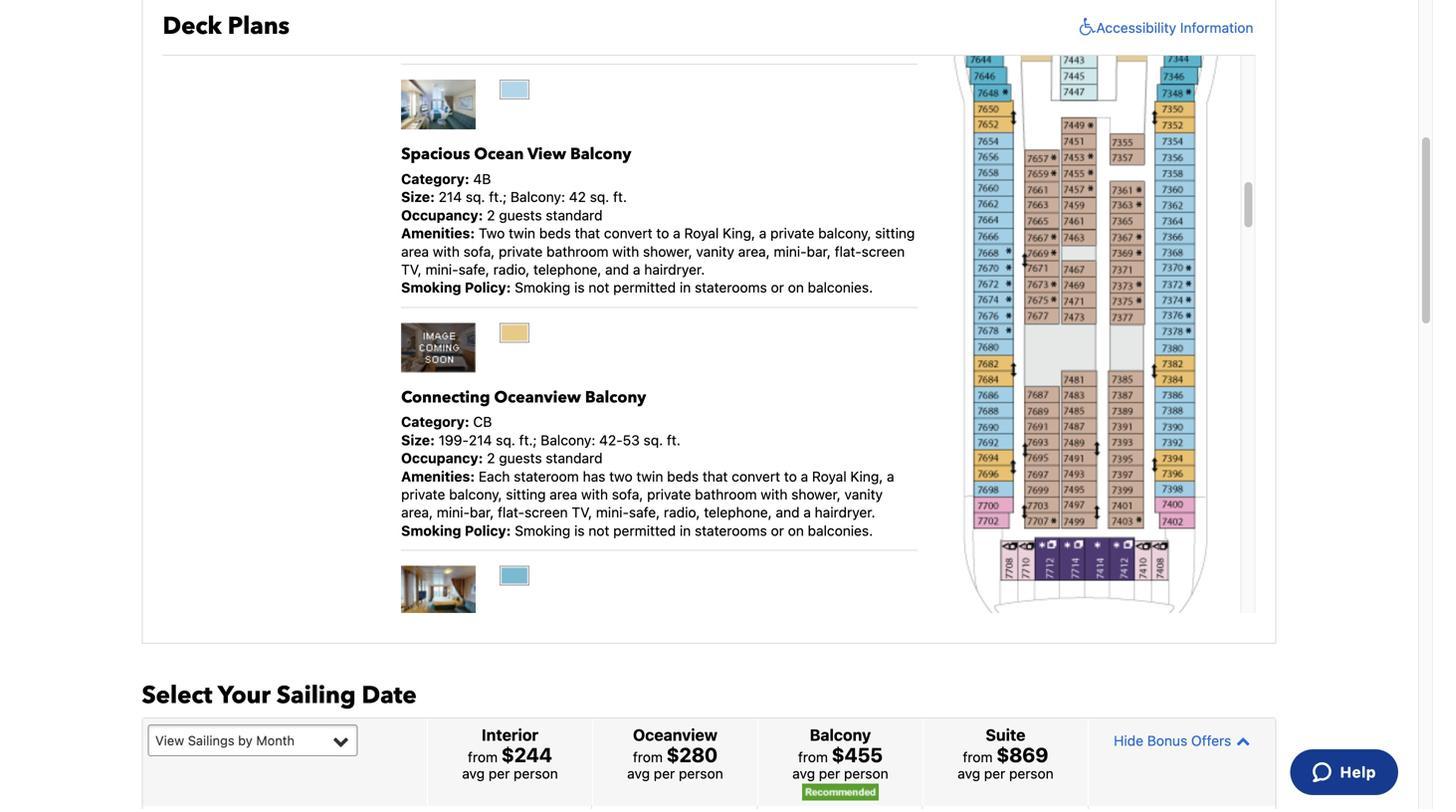 Task type: vqa. For each thing, say whether or not it's contained in the screenshot.
the bottom Had
no



Task type: locate. For each thing, give the bounding box(es) containing it.
your
[[218, 679, 271, 712]]

radio, inside two twin beds that convert to a royal king, a private balcony, sitting area with sofa, private bathroom with shower, vanity area, mini-bar, flat-screen tv, mini-safe, radio, telephone, and a hairdryer. smoking policy: smoking is not permitted in staterooms or on balconies.
[[493, 261, 530, 278]]

that
[[575, 225, 600, 241], [703, 468, 728, 484]]

1 horizontal spatial area
[[550, 486, 577, 503]]

per inside balcony from $455 avg per person
[[819, 765, 840, 782]]

category: down spacious
[[401, 171, 469, 187]]

1 vertical spatial bathroom
[[695, 486, 757, 503]]

1 vertical spatial radio,
[[664, 504, 700, 521]]

0 horizontal spatial beds
[[539, 225, 571, 241]]

convert
[[604, 225, 653, 241], [732, 468, 780, 484]]

amenities: inside category: 4b size: 214 sq. ft.; balcony: 42 sq. ft. occupancy: 2 guests standard amenities:
[[401, 225, 475, 241]]

is
[[574, 279, 585, 296], [574, 522, 585, 539]]

bar, inside each stateroom has two twin beds that convert to a royal king, a private balcony, sitting area with sofa, private bathroom with shower, vanity area, mini-bar, flat-screen tv, mini-safe, radio, telephone, and a hairdryer. smoking policy: smoking is not permitted in staterooms or on balconies.
[[470, 504, 494, 521]]

view left sailings
[[155, 733, 184, 748]]

beds right two
[[667, 468, 699, 484]]

0 vertical spatial shower,
[[643, 243, 692, 260]]

suite
[[986, 725, 1026, 744]]

smoking
[[401, 279, 461, 296], [515, 279, 571, 296], [401, 522, 461, 539], [515, 522, 571, 539]]

is down has
[[574, 522, 585, 539]]

4 person from the left
[[1009, 765, 1054, 782]]

mini-
[[774, 243, 807, 260], [426, 261, 458, 278], [437, 504, 470, 521], [596, 504, 629, 521]]

balcony: up stateroom
[[541, 432, 595, 448]]

from left the $280
[[633, 749, 663, 765]]

2 avg from the left
[[627, 765, 650, 782]]

0 vertical spatial balcony,
[[818, 225, 871, 241]]

avg inside oceanview from $280 avg per person
[[627, 765, 650, 782]]

area
[[401, 243, 429, 260], [550, 486, 577, 503]]

from down interior
[[468, 749, 498, 765]]

0 vertical spatial flat-
[[835, 243, 862, 260]]

view right ocean
[[528, 144, 566, 165]]

in
[[680, 279, 691, 296], [680, 522, 691, 539]]

area inside each stateroom has two twin beds that convert to a royal king, a private balcony, sitting area with sofa, private bathroom with shower, vanity area, mini-bar, flat-screen tv, mini-safe, radio, telephone, and a hairdryer. smoking policy: smoking is not permitted in staterooms or on balconies.
[[550, 486, 577, 503]]

beds down 42
[[539, 225, 571, 241]]

1 on from the top
[[788, 279, 804, 296]]

sitting
[[875, 225, 915, 241], [506, 486, 546, 503]]

private
[[770, 225, 814, 241], [499, 243, 543, 260], [401, 486, 445, 503], [647, 486, 691, 503]]

balcony: inside category: cb size: 199-214 sq. ft.; balcony: 42-53 sq. ft. occupancy: 2 guests standard amenities:
[[541, 432, 595, 448]]

from left $455
[[798, 749, 828, 765]]

0 horizontal spatial bar,
[[470, 504, 494, 521]]

0 horizontal spatial balcony,
[[449, 486, 502, 503]]

per
[[489, 765, 510, 782], [654, 765, 675, 782], [819, 765, 840, 782], [984, 765, 1006, 782]]

0 vertical spatial is
[[574, 279, 585, 296]]

category:
[[401, 171, 469, 187], [401, 414, 469, 430]]

4 from from the left
[[963, 749, 993, 765]]

1 horizontal spatial royal
[[812, 468, 847, 484]]

2 on from the top
[[788, 522, 804, 539]]

category: cb size: 199-214 sq. ft.; balcony: 42-53 sq. ft. occupancy: 2 guests standard amenities:
[[401, 414, 681, 484]]

4 avg from the left
[[958, 765, 980, 782]]

1 vertical spatial area
[[550, 486, 577, 503]]

staterooms inside each stateroom has two twin beds that convert to a royal king, a private balcony, sitting area with sofa, private bathroom with shower, vanity area, mini-bar, flat-screen tv, mini-safe, radio, telephone, and a hairdryer. smoking policy: smoking is not permitted in staterooms or on balconies.
[[695, 522, 767, 539]]

flat-
[[835, 243, 862, 260], [498, 504, 525, 521]]

0 vertical spatial royal
[[684, 225, 719, 241]]

0 vertical spatial category:
[[401, 171, 469, 187]]

from for $455
[[798, 749, 828, 765]]

recommended image
[[802, 784, 879, 801]]

vanity inside two twin beds that convert to a royal king, a private balcony, sitting area with sofa, private bathroom with shower, vanity area, mini-bar, flat-screen tv, mini-safe, radio, telephone, and a hairdryer. smoking policy: smoking is not permitted in staterooms or on balconies.
[[696, 243, 734, 260]]

1 vertical spatial royal
[[812, 468, 847, 484]]

1 vertical spatial hairdryer.
[[815, 504, 875, 521]]

person inside interior from $244 avg per person
[[514, 765, 558, 782]]

occupancy: inside category: 4b size: 214 sq. ft.; balcony: 42 sq. ft. occupancy: 2 guests standard amenities:
[[401, 207, 483, 223]]

amenities: down 199-
[[401, 468, 475, 484]]

2 up each
[[487, 450, 495, 466]]

1 vertical spatial view
[[155, 733, 184, 748]]

staterooms
[[695, 279, 767, 296], [695, 522, 767, 539]]

king, inside two twin beds that convert to a royal king, a private balcony, sitting area with sofa, private bathroom with shower, vanity area, mini-bar, flat-screen tv, mini-safe, radio, telephone, and a hairdryer. smoking policy: smoking is not permitted in staterooms or on balconies.
[[723, 225, 755, 241]]

that down 42
[[575, 225, 600, 241]]

per inside interior from $244 avg per person
[[489, 765, 510, 782]]

0 horizontal spatial bathroom
[[547, 243, 609, 260]]

beds
[[539, 225, 571, 241], [667, 468, 699, 484]]

1 standard from the top
[[546, 207, 603, 223]]

sailing
[[277, 679, 356, 712]]

king, inside each stateroom has two twin beds that convert to a royal king, a private balcony, sitting area with sofa, private bathroom with shower, vanity area, mini-bar, flat-screen tv, mini-safe, radio, telephone, and a hairdryer. smoking policy: smoking is not permitted in staterooms or on balconies.
[[850, 468, 883, 484]]

spacious
[[401, 144, 470, 165]]

1 per from the left
[[489, 765, 510, 782]]

1 vertical spatial ft.
[[667, 432, 681, 448]]

area,
[[738, 243, 770, 260], [401, 504, 433, 521]]

bonus
[[1147, 732, 1188, 749]]

1 horizontal spatial hairdryer.
[[815, 504, 875, 521]]

avg left the $280
[[627, 765, 650, 782]]

1 vertical spatial twin
[[636, 468, 663, 484]]

0 vertical spatial 214
[[439, 189, 462, 205]]

hairdryer.
[[644, 261, 705, 278], [815, 504, 875, 521]]

3 avg from the left
[[792, 765, 815, 782]]

0 vertical spatial or
[[771, 279, 784, 296]]

balcony, inside each stateroom has two twin beds that convert to a royal king, a private balcony, sitting area with sofa, private bathroom with shower, vanity area, mini-bar, flat-screen tv, mini-safe, radio, telephone, and a hairdryer. smoking policy: smoking is not permitted in staterooms or on balconies.
[[449, 486, 502, 503]]

0 vertical spatial ft.;
[[489, 189, 507, 205]]

balcony up "recommended" image
[[810, 725, 871, 744]]

royal
[[684, 225, 719, 241], [812, 468, 847, 484]]

$455
[[832, 743, 883, 766]]

avg
[[462, 765, 485, 782], [627, 765, 650, 782], [792, 765, 815, 782], [958, 765, 980, 782]]

from for $280
[[633, 749, 663, 765]]

1 vertical spatial 214
[[469, 432, 492, 448]]

2 from from the left
[[633, 749, 663, 765]]

1 permitted from the top
[[613, 279, 676, 296]]

two
[[479, 225, 505, 241]]

sq.
[[466, 189, 485, 205], [590, 189, 609, 205], [496, 432, 515, 448], [644, 432, 663, 448]]

from for $869
[[963, 749, 993, 765]]

1 in from the top
[[680, 279, 691, 296]]

per inside oceanview from $280 avg per person
[[654, 765, 675, 782]]

with
[[433, 243, 460, 260], [612, 243, 639, 260], [581, 486, 608, 503], [761, 486, 788, 503]]

from down suite
[[963, 749, 993, 765]]

balcony, inside two twin beds that convert to a royal king, a private balcony, sitting area with sofa, private bathroom with shower, vanity area, mini-bar, flat-screen tv, mini-safe, radio, telephone, and a hairdryer. smoking policy: smoking is not permitted in staterooms or on balconies.
[[818, 225, 871, 241]]

0 vertical spatial balconies.
[[808, 279, 873, 296]]

shower,
[[643, 243, 692, 260], [791, 486, 841, 503]]

1 horizontal spatial king,
[[850, 468, 883, 484]]

category: for 199-214 sq. ft.; balcony: 42-53 sq. ft.
[[401, 414, 469, 430]]

0 horizontal spatial screen
[[525, 504, 568, 521]]

214 down cb
[[469, 432, 492, 448]]

area down stateroom
[[550, 486, 577, 503]]

2 balconies. from the top
[[808, 522, 873, 539]]

0 vertical spatial king,
[[723, 225, 755, 241]]

standard down 42
[[546, 207, 603, 223]]

2 size: from the top
[[401, 432, 435, 448]]

1 horizontal spatial balcony,
[[818, 225, 871, 241]]

shower, inside each stateroom has two twin beds that convert to a royal king, a private balcony, sitting area with sofa, private bathroom with shower, vanity area, mini-bar, flat-screen tv, mini-safe, radio, telephone, and a hairdryer. smoking policy: smoking is not permitted in staterooms or on balconies.
[[791, 486, 841, 503]]

1 horizontal spatial shower,
[[791, 486, 841, 503]]

standard
[[546, 207, 603, 223], [546, 450, 603, 466]]

1 vertical spatial balcony
[[585, 387, 646, 408]]

or
[[771, 279, 784, 296], [771, 522, 784, 539]]

4b
[[473, 171, 491, 187]]

2 or from the top
[[771, 522, 784, 539]]

ft. right 42
[[613, 189, 627, 205]]

1 horizontal spatial sofa,
[[612, 486, 643, 503]]

from inside balcony from $455 avg per person
[[798, 749, 828, 765]]

0 horizontal spatial ft.
[[613, 189, 627, 205]]

0 vertical spatial vanity
[[696, 243, 734, 260]]

guests up stateroom
[[499, 450, 542, 466]]

1 not from the top
[[589, 279, 610, 296]]

ft.; up stateroom
[[519, 432, 537, 448]]

1 balconies. from the top
[[808, 279, 873, 296]]

avg inside balcony from $455 avg per person
[[792, 765, 815, 782]]

1 vertical spatial to
[[784, 468, 797, 484]]

0 horizontal spatial vanity
[[696, 243, 734, 260]]

size:
[[401, 189, 435, 205], [401, 432, 435, 448]]

convert inside each stateroom has two twin beds that convert to a royal king, a private balcony, sitting area with sofa, private bathroom with shower, vanity area, mini-bar, flat-screen tv, mini-safe, radio, telephone, and a hairdryer. smoking policy: smoking is not permitted in staterooms or on balconies.
[[732, 468, 780, 484]]

policy: down two
[[465, 279, 511, 296]]

not
[[589, 279, 610, 296], [589, 522, 610, 539]]

0 vertical spatial standard
[[546, 207, 603, 223]]

category: inside category: 4b size: 214 sq. ft.; balcony: 42 sq. ft. occupancy: 2 guests standard amenities:
[[401, 171, 469, 187]]

0 horizontal spatial area,
[[401, 504, 433, 521]]

1 vertical spatial shower,
[[791, 486, 841, 503]]

avg down interior
[[462, 765, 485, 782]]

2 is from the top
[[574, 522, 585, 539]]

1 vertical spatial sitting
[[506, 486, 546, 503]]

per for $280
[[654, 765, 675, 782]]

2 staterooms from the top
[[695, 522, 767, 539]]

0 vertical spatial balcony
[[570, 144, 632, 165]]

0 vertical spatial that
[[575, 225, 600, 241]]

balcony up 42-
[[585, 387, 646, 408]]

1 horizontal spatial bathroom
[[695, 486, 757, 503]]

avg up "recommended" image
[[792, 765, 815, 782]]

from inside interior from $244 avg per person
[[468, 749, 498, 765]]

1 horizontal spatial beds
[[667, 468, 699, 484]]

1 vertical spatial size:
[[401, 432, 435, 448]]

1 horizontal spatial convert
[[732, 468, 780, 484]]

1 horizontal spatial bar,
[[807, 243, 831, 260]]

1 from from the left
[[468, 749, 498, 765]]

deck plans
[[163, 10, 290, 43]]

0 vertical spatial policy:
[[465, 279, 511, 296]]

0 horizontal spatial shower,
[[643, 243, 692, 260]]

cb
[[473, 414, 492, 430]]

telephone,
[[533, 261, 601, 278], [704, 504, 772, 521]]

0 vertical spatial 2
[[487, 207, 495, 223]]

sq. right 53
[[644, 432, 663, 448]]

twin
[[509, 225, 535, 241], [636, 468, 663, 484]]

1 horizontal spatial safe,
[[629, 504, 660, 521]]

person for $244
[[514, 765, 558, 782]]

1 vertical spatial category:
[[401, 414, 469, 430]]

size: down spacious
[[401, 189, 435, 205]]

1 occupancy: from the top
[[401, 207, 483, 223]]

person inside balcony from $455 avg per person
[[844, 765, 888, 782]]

1 vertical spatial vanity
[[845, 486, 883, 503]]

1 category: from the top
[[401, 171, 469, 187]]

bathroom
[[547, 243, 609, 260], [695, 486, 757, 503]]

avg left $869
[[958, 765, 980, 782]]

policy: inside each stateroom has two twin beds that convert to a royal king, a private balcony, sitting area with sofa, private bathroom with shower, vanity area, mini-bar, flat-screen tv, mini-safe, radio, telephone, and a hairdryer. smoking policy: smoking is not permitted in staterooms or on balconies.
[[465, 522, 511, 539]]

0 horizontal spatial sitting
[[506, 486, 546, 503]]

214
[[439, 189, 462, 205], [469, 432, 492, 448]]

avg inside interior from $244 avg per person
[[462, 765, 485, 782]]

0 horizontal spatial hairdryer.
[[644, 261, 705, 278]]

2 standard from the top
[[546, 450, 603, 466]]

1 horizontal spatial twin
[[636, 468, 663, 484]]

1 vertical spatial amenities:
[[401, 468, 475, 484]]

view
[[528, 144, 566, 165], [155, 733, 184, 748]]

vanity inside each stateroom has two twin beds that convert to a royal king, a private balcony, sitting area with sofa, private bathroom with shower, vanity area, mini-bar, flat-screen tv, mini-safe, radio, telephone, and a hairdryer. smoking policy: smoking is not permitted in staterooms or on balconies.
[[845, 486, 883, 503]]

2 permitted from the top
[[613, 522, 676, 539]]

0 vertical spatial permitted
[[613, 279, 676, 296]]

hide
[[1114, 732, 1144, 749]]

balcony
[[570, 144, 632, 165], [585, 387, 646, 408], [810, 725, 871, 744]]

amenities: left two
[[401, 225, 475, 241]]

1 vertical spatial balcony,
[[449, 486, 502, 503]]

amenities:
[[401, 225, 475, 241], [401, 468, 475, 484]]

0 horizontal spatial convert
[[604, 225, 653, 241]]

0 horizontal spatial safe,
[[458, 261, 490, 278]]

4 per from the left
[[984, 765, 1006, 782]]

1 horizontal spatial that
[[703, 468, 728, 484]]

a
[[673, 225, 681, 241], [759, 225, 767, 241], [633, 261, 640, 278], [801, 468, 808, 484], [887, 468, 894, 484], [803, 504, 811, 521]]

that right two
[[703, 468, 728, 484]]

category: for 214 sq. ft.; balcony: 42 sq. ft.
[[401, 171, 469, 187]]

not inside two twin beds that convert to a royal king, a private balcony, sitting area with sofa, private bathroom with shower, vanity area, mini-bar, flat-screen tv, mini-safe, radio, telephone, and a hairdryer. smoking policy: smoking is not permitted in staterooms or on balconies.
[[589, 279, 610, 296]]

1 size: from the top
[[401, 189, 435, 205]]

amenities: inside category: cb size: 199-214 sq. ft.; balcony: 42-53 sq. ft. occupancy: 2 guests standard amenities:
[[401, 468, 475, 484]]

1 vertical spatial beds
[[667, 468, 699, 484]]

guests up two
[[499, 207, 542, 223]]

2
[[487, 207, 495, 223], [487, 450, 495, 466]]

1 vertical spatial convert
[[732, 468, 780, 484]]

0 horizontal spatial flat-
[[498, 504, 525, 521]]

permitted inside two twin beds that convert to a royal king, a private balcony, sitting area with sofa, private bathroom with shower, vanity area, mini-bar, flat-screen tv, mini-safe, radio, telephone, and a hairdryer. smoking policy: smoking is not permitted in staterooms or on balconies.
[[613, 279, 676, 296]]

0 vertical spatial occupancy:
[[401, 207, 483, 223]]

0 vertical spatial ft.
[[613, 189, 627, 205]]

each stateroom has two twin beds that convert to a royal king, a private balcony, sitting area with sofa, private bathroom with shower, vanity area, mini-bar, flat-screen tv, mini-safe, radio, telephone, and a hairdryer. smoking policy: smoking is not permitted in staterooms or on balconies.
[[401, 468, 894, 539]]

is down 42
[[574, 279, 585, 296]]

0 vertical spatial amenities:
[[401, 225, 475, 241]]

permitted
[[613, 279, 676, 296], [613, 522, 676, 539]]

size: inside category: 4b size: 214 sq. ft.; balcony: 42 sq. ft. occupancy: 2 guests standard amenities:
[[401, 189, 435, 205]]

1 vertical spatial policy:
[[465, 522, 511, 539]]

1 is from the top
[[574, 279, 585, 296]]

1 vertical spatial and
[[776, 504, 800, 521]]

1 vertical spatial or
[[771, 522, 784, 539]]

by
[[238, 733, 253, 748]]

0 horizontal spatial royal
[[684, 225, 719, 241]]

2 2 from the top
[[487, 450, 495, 466]]

1 vertical spatial tv,
[[572, 504, 592, 521]]

radio,
[[493, 261, 530, 278], [664, 504, 700, 521]]

size: left 199-
[[401, 432, 435, 448]]

balcony: left 42
[[511, 189, 565, 205]]

0 vertical spatial bathroom
[[547, 243, 609, 260]]

avg for $244
[[462, 765, 485, 782]]

1 vertical spatial standard
[[546, 450, 603, 466]]

0 vertical spatial sofa,
[[463, 243, 495, 260]]

balcony from $455 avg per person
[[792, 725, 888, 782]]

2 amenities: from the top
[[401, 468, 475, 484]]

person for $280
[[679, 765, 723, 782]]

2 occupancy: from the top
[[401, 450, 483, 466]]

1 vertical spatial that
[[703, 468, 728, 484]]

0 vertical spatial in
[[680, 279, 691, 296]]

1 or from the top
[[771, 279, 784, 296]]

ft. right 53
[[667, 432, 681, 448]]

0 vertical spatial balcony:
[[511, 189, 565, 205]]

sq. up each
[[496, 432, 515, 448]]

1 amenities: from the top
[[401, 225, 475, 241]]

2 up two
[[487, 207, 495, 223]]

in inside each stateroom has two twin beds that convert to a royal king, a private balcony, sitting area with sofa, private bathroom with shower, vanity area, mini-bar, flat-screen tv, mini-safe, radio, telephone, and a hairdryer. smoking policy: smoking is not permitted in staterooms or on balconies.
[[680, 522, 691, 539]]

ft.
[[613, 189, 627, 205], [667, 432, 681, 448]]

ft. inside category: cb size: 199-214 sq. ft.; balcony: 42-53 sq. ft. occupancy: 2 guests standard amenities:
[[667, 432, 681, 448]]

1 horizontal spatial screen
[[862, 243, 905, 260]]

1 horizontal spatial to
[[784, 468, 797, 484]]

1 2 from the top
[[487, 207, 495, 223]]

2 person from the left
[[679, 765, 723, 782]]

category: up 199-
[[401, 414, 469, 430]]

0 vertical spatial hairdryer.
[[644, 261, 705, 278]]

0 horizontal spatial view
[[155, 733, 184, 748]]

select
[[142, 679, 212, 712]]

balcony,
[[818, 225, 871, 241], [449, 486, 502, 503]]

in inside two twin beds that convert to a royal king, a private balcony, sitting area with sofa, private bathroom with shower, vanity area, mini-bar, flat-screen tv, mini-safe, radio, telephone, and a hairdryer. smoking policy: smoking is not permitted in staterooms or on balconies.
[[680, 279, 691, 296]]

accessibility
[[1096, 19, 1176, 36]]

radio, inside each stateroom has two twin beds that convert to a royal king, a private balcony, sitting area with sofa, private bathroom with shower, vanity area, mini-bar, flat-screen tv, mini-safe, radio, telephone, and a hairdryer. smoking policy: smoking is not permitted in staterooms or on balconies.
[[664, 504, 700, 521]]

2 category: from the top
[[401, 414, 469, 430]]

balconies. inside each stateroom has two twin beds that convert to a royal king, a private balcony, sitting area with sofa, private bathroom with shower, vanity area, mini-bar, flat-screen tv, mini-safe, radio, telephone, and a hairdryer. smoking policy: smoking is not permitted in staterooms or on balconies.
[[808, 522, 873, 539]]

is inside each stateroom has two twin beds that convert to a royal king, a private balcony, sitting area with sofa, private bathroom with shower, vanity area, mini-bar, flat-screen tv, mini-safe, radio, telephone, and a hairdryer. smoking policy: smoking is not permitted in staterooms or on balconies.
[[574, 522, 585, 539]]

hairdryer. inside each stateroom has two twin beds that convert to a royal king, a private balcony, sitting area with sofa, private bathroom with shower, vanity area, mini-bar, flat-screen tv, mini-safe, radio, telephone, and a hairdryer. smoking policy: smoking is not permitted in staterooms or on balconies.
[[815, 504, 875, 521]]

and
[[605, 261, 629, 278], [776, 504, 800, 521]]

0 vertical spatial tv,
[[401, 261, 422, 278]]

beds inside each stateroom has two twin beds that convert to a royal king, a private balcony, sitting area with sofa, private bathroom with shower, vanity area, mini-bar, flat-screen tv, mini-safe, radio, telephone, and a hairdryer. smoking policy: smoking is not permitted in staterooms or on balconies.
[[667, 468, 699, 484]]

from
[[468, 749, 498, 765], [633, 749, 663, 765], [798, 749, 828, 765], [963, 749, 993, 765]]

safe,
[[458, 261, 490, 278], [629, 504, 660, 521]]

avg inside suite from $869 avg per person
[[958, 765, 980, 782]]

2 not from the top
[[589, 522, 610, 539]]

from inside oceanview from $280 avg per person
[[633, 749, 663, 765]]

sq. down 4b at the top left of page
[[466, 189, 485, 205]]

screen
[[862, 243, 905, 260], [525, 504, 568, 521]]

2 policy: from the top
[[465, 522, 511, 539]]

has
[[583, 468, 606, 484]]

1 staterooms from the top
[[695, 279, 767, 296]]

per inside suite from $869 avg per person
[[984, 765, 1006, 782]]

spacious ocean view balcony
[[401, 144, 632, 165]]

0 vertical spatial oceanview
[[494, 387, 581, 408]]

3 person from the left
[[844, 765, 888, 782]]

1 policy: from the top
[[465, 279, 511, 296]]

sitting inside two twin beds that convert to a royal king, a private balcony, sitting area with sofa, private bathroom with shower, vanity area, mini-bar, flat-screen tv, mini-safe, radio, telephone, and a hairdryer. smoking policy: smoking is not permitted in staterooms or on balconies.
[[875, 225, 915, 241]]

1 person from the left
[[514, 765, 558, 782]]

53
[[623, 432, 640, 448]]

person
[[514, 765, 558, 782], [679, 765, 723, 782], [844, 765, 888, 782], [1009, 765, 1054, 782]]

occupancy: up two
[[401, 207, 483, 223]]

0 vertical spatial size:
[[401, 189, 435, 205]]

from for $244
[[468, 749, 498, 765]]

1 vertical spatial bar,
[[470, 504, 494, 521]]

policy:
[[465, 279, 511, 296], [465, 522, 511, 539]]

1 vertical spatial safe,
[[629, 504, 660, 521]]

occupancy:
[[401, 207, 483, 223], [401, 450, 483, 466]]

tv, inside each stateroom has two twin beds that convert to a royal king, a private balcony, sitting area with sofa, private bathroom with shower, vanity area, mini-bar, flat-screen tv, mini-safe, radio, telephone, and a hairdryer. smoking policy: smoking is not permitted in staterooms or on balconies.
[[572, 504, 592, 521]]

2 guests from the top
[[499, 450, 542, 466]]

bar,
[[807, 243, 831, 260], [470, 504, 494, 521]]

3 from from the left
[[798, 749, 828, 765]]

0 horizontal spatial 214
[[439, 189, 462, 205]]

shower, inside two twin beds that convert to a royal king, a private balcony, sitting area with sofa, private bathroom with shower, vanity area, mini-bar, flat-screen tv, mini-safe, radio, telephone, and a hairdryer. smoking policy: smoking is not permitted in staterooms or on balconies.
[[643, 243, 692, 260]]

date
[[362, 679, 417, 712]]

balcony:
[[511, 189, 565, 205], [541, 432, 595, 448]]

balcony up 42
[[570, 144, 632, 165]]

1 horizontal spatial vanity
[[845, 486, 883, 503]]

sofa,
[[463, 243, 495, 260], [612, 486, 643, 503]]

1 vertical spatial balcony:
[[541, 432, 595, 448]]

permitted inside each stateroom has two twin beds that convert to a royal king, a private balcony, sitting area with sofa, private bathroom with shower, vanity area, mini-bar, flat-screen tv, mini-safe, radio, telephone, and a hairdryer. smoking policy: smoking is not permitted in staterooms or on balconies.
[[613, 522, 676, 539]]

beds inside two twin beds that convert to a royal king, a private balcony, sitting area with sofa, private bathroom with shower, vanity area, mini-bar, flat-screen tv, mini-safe, radio, telephone, and a hairdryer. smoking policy: smoking is not permitted in staterooms or on balconies.
[[539, 225, 571, 241]]

1 guests from the top
[[499, 207, 542, 223]]

guests
[[499, 207, 542, 223], [499, 450, 542, 466]]

two twin beds that convert to a royal king, a private balcony, sitting area with sofa, private bathroom with shower, vanity area, mini-bar, flat-screen tv, mini-safe, radio, telephone, and a hairdryer. smoking policy: smoking is not permitted in staterooms or on balconies.
[[401, 225, 915, 296]]

ft.;
[[489, 189, 507, 205], [519, 432, 537, 448]]

to
[[656, 225, 669, 241], [784, 468, 797, 484]]

2 inside category: cb size: 199-214 sq. ft.; balcony: 42-53 sq. ft. occupancy: 2 guests standard amenities:
[[487, 450, 495, 466]]

sitting inside each stateroom has two twin beds that convert to a royal king, a private balcony, sitting area with sofa, private bathroom with shower, vanity area, mini-bar, flat-screen tv, mini-safe, radio, telephone, and a hairdryer. smoking policy: smoking is not permitted in staterooms or on balconies.
[[506, 486, 546, 503]]

2 per from the left
[[654, 765, 675, 782]]

ft.; down 4b at the top left of page
[[489, 189, 507, 205]]

0 horizontal spatial that
[[575, 225, 600, 241]]

2 in from the top
[[680, 522, 691, 539]]

0 vertical spatial telephone,
[[533, 261, 601, 278]]

not inside each stateroom has two twin beds that convert to a royal king, a private balcony, sitting area with sofa, private bathroom with shower, vanity area, mini-bar, flat-screen tv, mini-safe, radio, telephone, and a hairdryer. smoking policy: smoking is not permitted in staterooms or on balconies.
[[589, 522, 610, 539]]

214 down spacious
[[439, 189, 462, 205]]

size: inside category: cb size: 199-214 sq. ft.; balcony: 42-53 sq. ft. occupancy: 2 guests standard amenities:
[[401, 432, 435, 448]]

policy: down each
[[465, 522, 511, 539]]

0 vertical spatial sitting
[[875, 225, 915, 241]]

1 horizontal spatial flat-
[[835, 243, 862, 260]]

1 avg from the left
[[462, 765, 485, 782]]

sq. right 42
[[590, 189, 609, 205]]

person inside oceanview from $280 avg per person
[[679, 765, 723, 782]]

3 per from the left
[[819, 765, 840, 782]]

area down spacious
[[401, 243, 429, 260]]

category: inside category: cb size: 199-214 sq. ft.; balcony: 42-53 sq. ft. occupancy: 2 guests standard amenities:
[[401, 414, 469, 430]]

occupancy: down 199-
[[401, 450, 483, 466]]

balconies.
[[808, 279, 873, 296], [808, 522, 873, 539]]

from inside suite from $869 avg per person
[[963, 749, 993, 765]]

1 vertical spatial is
[[574, 522, 585, 539]]

0 horizontal spatial oceanview
[[494, 387, 581, 408]]

standard up has
[[546, 450, 603, 466]]

accessibility information link
[[1075, 17, 1254, 37]]

0 vertical spatial to
[[656, 225, 669, 241]]



Task type: describe. For each thing, give the bounding box(es) containing it.
hairdryer. inside two twin beds that convert to a royal king, a private balcony, sitting area with sofa, private bathroom with shower, vanity area, mini-bar, flat-screen tv, mini-safe, radio, telephone, and a hairdryer. smoking policy: smoking is not permitted in staterooms or on balconies.
[[644, 261, 705, 278]]

view sailings by month
[[155, 733, 295, 748]]

balcony: inside category: 4b size: 214 sq. ft.; balcony: 42 sq. ft. occupancy: 2 guests standard amenities:
[[511, 189, 565, 205]]

ft.; inside category: 4b size: 214 sq. ft.; balcony: 42 sq. ft. occupancy: 2 guests standard amenities:
[[489, 189, 507, 205]]

connecting
[[401, 387, 490, 408]]

ocean
[[474, 144, 524, 165]]

area, inside each stateroom has two twin beds that convert to a royal king, a private balcony, sitting area with sofa, private bathroom with shower, vanity area, mini-bar, flat-screen tv, mini-safe, radio, telephone, and a hairdryer. smoking policy: smoking is not permitted in staterooms or on balconies.
[[401, 504, 433, 521]]

flat- inside each stateroom has two twin beds that convert to a royal king, a private balcony, sitting area with sofa, private bathroom with shower, vanity area, mini-bar, flat-screen tv, mini-safe, radio, telephone, and a hairdryer. smoking policy: smoking is not permitted in staterooms or on balconies.
[[498, 504, 525, 521]]

guests inside category: 4b size: 214 sq. ft.; balcony: 42 sq. ft. occupancy: 2 guests standard amenities:
[[499, 207, 542, 223]]

offers
[[1191, 732, 1231, 749]]

$280
[[667, 743, 718, 766]]

plans
[[228, 10, 290, 43]]

sofa, inside two twin beds that convert to a royal king, a private balcony, sitting area with sofa, private bathroom with shower, vanity area, mini-bar, flat-screen tv, mini-safe, radio, telephone, and a hairdryer. smoking policy: smoking is not permitted in staterooms or on balconies.
[[463, 243, 495, 260]]

occupancy: inside category: cb size: 199-214 sq. ft.; balcony: 42-53 sq. ft. occupancy: 2 guests standard amenities:
[[401, 450, 483, 466]]

information
[[1180, 19, 1254, 36]]

bathroom inside two twin beds that convert to a royal king, a private balcony, sitting area with sofa, private bathroom with shower, vanity area, mini-bar, flat-screen tv, mini-safe, radio, telephone, and a hairdryer. smoking policy: smoking is not permitted in staterooms or on balconies.
[[547, 243, 609, 260]]

on inside two twin beds that convert to a royal king, a private balcony, sitting area with sofa, private bathroom with shower, vanity area, mini-bar, flat-screen tv, mini-safe, radio, telephone, and a hairdryer. smoking policy: smoking is not permitted in staterooms or on balconies.
[[788, 279, 804, 296]]

avg for $869
[[958, 765, 980, 782]]

convert inside two twin beds that convert to a royal king, a private balcony, sitting area with sofa, private bathroom with shower, vanity area, mini-bar, flat-screen tv, mini-safe, radio, telephone, and a hairdryer. smoking policy: smoking is not permitted in staterooms or on balconies.
[[604, 225, 653, 241]]

42-
[[599, 432, 623, 448]]

to inside two twin beds that convert to a royal king, a private balcony, sitting area with sofa, private bathroom with shower, vanity area, mini-bar, flat-screen tv, mini-safe, radio, telephone, and a hairdryer. smoking policy: smoking is not permitted in staterooms or on balconies.
[[656, 225, 669, 241]]

two
[[609, 468, 633, 484]]

twin inside each stateroom has two twin beds that convert to a royal king, a private balcony, sitting area with sofa, private bathroom with shower, vanity area, mini-bar, flat-screen tv, mini-safe, radio, telephone, and a hairdryer. smoking policy: smoking is not permitted in staterooms or on balconies.
[[636, 468, 663, 484]]

guests inside category: cb size: 199-214 sq. ft.; balcony: 42-53 sq. ft. occupancy: 2 guests standard amenities:
[[499, 450, 542, 466]]

that inside two twin beds that convert to a royal king, a private balcony, sitting area with sofa, private bathroom with shower, vanity area, mini-bar, flat-screen tv, mini-safe, radio, telephone, and a hairdryer. smoking policy: smoking is not permitted in staterooms or on balconies.
[[575, 225, 600, 241]]

select your sailing date
[[142, 679, 417, 712]]

199-
[[439, 432, 469, 448]]

royal inside each stateroom has two twin beds that convert to a royal king, a private balcony, sitting area with sofa, private bathroom with shower, vanity area, mini-bar, flat-screen tv, mini-safe, radio, telephone, and a hairdryer. smoking policy: smoking is not permitted in staterooms or on balconies.
[[812, 468, 847, 484]]

standard inside category: cb size: 199-214 sq. ft.; balcony: 42-53 sq. ft. occupancy: 2 guests standard amenities:
[[546, 450, 603, 466]]

per for $869
[[984, 765, 1006, 782]]

balconies. inside two twin beds that convert to a royal king, a private balcony, sitting area with sofa, private bathroom with shower, vanity area, mini-bar, flat-screen tv, mini-safe, radio, telephone, and a hairdryer. smoking policy: smoking is not permitted in staterooms or on balconies.
[[808, 279, 873, 296]]

bathroom inside each stateroom has two twin beds that convert to a royal king, a private balcony, sitting area with sofa, private bathroom with shower, vanity area, mini-bar, flat-screen tv, mini-safe, radio, telephone, and a hairdryer. smoking policy: smoking is not permitted in staterooms or on balconies.
[[695, 486, 757, 503]]

telephone, inside each stateroom has two twin beds that convert to a royal king, a private balcony, sitting area with sofa, private bathroom with shower, vanity area, mini-bar, flat-screen tv, mini-safe, radio, telephone, and a hairdryer. smoking policy: smoking is not permitted in staterooms or on balconies.
[[704, 504, 772, 521]]

ft. inside category: 4b size: 214 sq. ft.; balcony: 42 sq. ft. occupancy: 2 guests standard amenities:
[[613, 189, 627, 205]]

and inside each stateroom has two twin beds that convert to a royal king, a private balcony, sitting area with sofa, private bathroom with shower, vanity area, mini-bar, flat-screen tv, mini-safe, radio, telephone, and a hairdryer. smoking policy: smoking is not permitted in staterooms or on balconies.
[[776, 504, 800, 521]]

size: for 214 sq. ft.; balcony: 42 sq. ft.
[[401, 189, 435, 205]]

telephone, inside two twin beds that convert to a royal king, a private balcony, sitting area with sofa, private bathroom with shower, vanity area, mini-bar, flat-screen tv, mini-safe, radio, telephone, and a hairdryer. smoking policy: smoking is not permitted in staterooms or on balconies.
[[533, 261, 601, 278]]

avg for $280
[[627, 765, 650, 782]]

category: 4b size: 214 sq. ft.; balcony: 42 sq. ft. occupancy: 2 guests standard amenities:
[[401, 171, 627, 241]]

or inside each stateroom has two twin beds that convert to a royal king, a private balcony, sitting area with sofa, private bathroom with shower, vanity area, mini-bar, flat-screen tv, mini-safe, radio, telephone, and a hairdryer. smoking policy: smoking is not permitted in staterooms or on balconies.
[[771, 522, 784, 539]]

hide bonus offers link
[[1094, 723, 1270, 758]]

royal inside two twin beds that convert to a royal king, a private balcony, sitting area with sofa, private bathroom with shower, vanity area, mini-bar, flat-screen tv, mini-safe, radio, telephone, and a hairdryer. smoking policy: smoking is not permitted in staterooms or on balconies.
[[684, 225, 719, 241]]

to inside each stateroom has two twin beds that convert to a royal king, a private balcony, sitting area with sofa, private bathroom with shower, vanity area, mini-bar, flat-screen tv, mini-safe, radio, telephone, and a hairdryer. smoking policy: smoking is not permitted in staterooms or on balconies.
[[784, 468, 797, 484]]

deck
[[163, 10, 222, 43]]

screen inside each stateroom has two twin beds that convert to a royal king, a private balcony, sitting area with sofa, private bathroom with shower, vanity area, mini-bar, flat-screen tv, mini-safe, radio, telephone, and a hairdryer. smoking policy: smoking is not permitted in staterooms or on balconies.
[[525, 504, 568, 521]]

month
[[256, 733, 295, 748]]

sofa, inside each stateroom has two twin beds that convert to a royal king, a private balcony, sitting area with sofa, private bathroom with shower, vanity area, mini-bar, flat-screen tv, mini-safe, radio, telephone, and a hairdryer. smoking policy: smoking is not permitted in staterooms or on balconies.
[[612, 486, 643, 503]]

2 inside category: 4b size: 214 sq. ft.; balcony: 42 sq. ft. occupancy: 2 guests standard amenities:
[[487, 207, 495, 223]]

each
[[479, 468, 510, 484]]

area, inside two twin beds that convert to a royal king, a private balcony, sitting area with sofa, private bathroom with shower, vanity area, mini-bar, flat-screen tv, mini-safe, radio, telephone, and a hairdryer. smoking policy: smoking is not permitted in staterooms or on balconies.
[[738, 243, 770, 260]]

staterooms inside two twin beds that convert to a royal king, a private balcony, sitting area with sofa, private bathroom with shower, vanity area, mini-bar, flat-screen tv, mini-safe, radio, telephone, and a hairdryer. smoking policy: smoking is not permitted in staterooms or on balconies.
[[695, 279, 767, 296]]

standard inside category: 4b size: 214 sq. ft.; balcony: 42 sq. ft. occupancy: 2 guests standard amenities:
[[546, 207, 603, 223]]

hide bonus offers
[[1114, 732, 1231, 749]]

that inside each stateroom has two twin beds that convert to a royal king, a private balcony, sitting area with sofa, private bathroom with shower, vanity area, mini-bar, flat-screen tv, mini-safe, radio, telephone, and a hairdryer. smoking policy: smoking is not permitted in staterooms or on balconies.
[[703, 468, 728, 484]]

twin inside two twin beds that convert to a royal king, a private balcony, sitting area with sofa, private bathroom with shower, vanity area, mini-bar, flat-screen tv, mini-safe, radio, telephone, and a hairdryer. smoking policy: smoking is not permitted in staterooms or on balconies.
[[509, 225, 535, 241]]

wheelchair image
[[1075, 17, 1096, 37]]

or inside two twin beds that convert to a royal king, a private balcony, sitting area with sofa, private bathroom with shower, vanity area, mini-bar, flat-screen tv, mini-safe, radio, telephone, and a hairdryer. smoking policy: smoking is not permitted in staterooms or on balconies.
[[771, 279, 784, 296]]

safe, inside two twin beds that convert to a royal king, a private balcony, sitting area with sofa, private bathroom with shower, vanity area, mini-bar, flat-screen tv, mini-safe, radio, telephone, and a hairdryer. smoking policy: smoking is not permitted in staterooms or on balconies.
[[458, 261, 490, 278]]

sailings
[[188, 733, 235, 748]]

safe, inside each stateroom has two twin beds that convert to a royal king, a private balcony, sitting area with sofa, private bathroom with shower, vanity area, mini-bar, flat-screen tv, mini-safe, radio, telephone, and a hairdryer. smoking policy: smoking is not permitted in staterooms or on balconies.
[[629, 504, 660, 521]]

42
[[569, 189, 586, 205]]

$869
[[997, 743, 1048, 766]]

accessibility information
[[1096, 19, 1254, 36]]

214 inside category: 4b size: 214 sq. ft.; balcony: 42 sq. ft. occupancy: 2 guests standard amenities:
[[439, 189, 462, 205]]

is inside two twin beds that convert to a royal king, a private balcony, sitting area with sofa, private bathroom with shower, vanity area, mini-bar, flat-screen tv, mini-safe, radio, telephone, and a hairdryer. smoking policy: smoking is not permitted in staterooms or on balconies.
[[574, 279, 585, 296]]

avg for $455
[[792, 765, 815, 782]]

suite from $869 avg per person
[[958, 725, 1054, 782]]

connecting oceanview balcony
[[401, 387, 646, 408]]

$244
[[501, 743, 552, 766]]

stateroom
[[514, 468, 579, 484]]

chevron up image
[[1231, 734, 1250, 748]]

tv, inside two twin beds that convert to a royal king, a private balcony, sitting area with sofa, private bathroom with shower, vanity area, mini-bar, flat-screen tv, mini-safe, radio, telephone, and a hairdryer. smoking policy: smoking is not permitted in staterooms or on balconies.
[[401, 261, 422, 278]]

interior from $244 avg per person
[[462, 725, 558, 782]]

oceanview inside oceanview from $280 avg per person
[[633, 725, 718, 744]]

policy: inside two twin beds that convert to a royal king, a private balcony, sitting area with sofa, private bathroom with shower, vanity area, mini-bar, flat-screen tv, mini-safe, radio, telephone, and a hairdryer. smoking policy: smoking is not permitted in staterooms or on balconies.
[[465, 279, 511, 296]]

area inside two twin beds that convert to a royal king, a private balcony, sitting area with sofa, private bathroom with shower, vanity area, mini-bar, flat-screen tv, mini-safe, radio, telephone, and a hairdryer. smoking policy: smoking is not permitted in staterooms or on balconies.
[[401, 243, 429, 260]]

bar, inside two twin beds that convert to a royal king, a private balcony, sitting area with sofa, private bathroom with shower, vanity area, mini-bar, flat-screen tv, mini-safe, radio, telephone, and a hairdryer. smoking policy: smoking is not permitted in staterooms or on balconies.
[[807, 243, 831, 260]]

214 inside category: cb size: 199-214 sq. ft.; balcony: 42-53 sq. ft. occupancy: 2 guests standard amenities:
[[469, 432, 492, 448]]

on inside each stateroom has two twin beds that convert to a royal king, a private balcony, sitting area with sofa, private bathroom with shower, vanity area, mini-bar, flat-screen tv, mini-safe, radio, telephone, and a hairdryer. smoking policy: smoking is not permitted in staterooms or on balconies.
[[788, 522, 804, 539]]

screen inside two twin beds that convert to a royal king, a private balcony, sitting area with sofa, private bathroom with shower, vanity area, mini-bar, flat-screen tv, mini-safe, radio, telephone, and a hairdryer. smoking policy: smoking is not permitted in staterooms or on balconies.
[[862, 243, 905, 260]]

ft.; inside category: cb size: 199-214 sq. ft.; balcony: 42-53 sq. ft. occupancy: 2 guests standard amenities:
[[519, 432, 537, 448]]

interior
[[482, 725, 539, 744]]

person for $455
[[844, 765, 888, 782]]

per for $455
[[819, 765, 840, 782]]

flat- inside two twin beds that convert to a royal king, a private balcony, sitting area with sofa, private bathroom with shower, vanity area, mini-bar, flat-screen tv, mini-safe, radio, telephone, and a hairdryer. smoking policy: smoking is not permitted in staterooms or on balconies.
[[835, 243, 862, 260]]

size: for 199-214 sq. ft.; balcony: 42-53 sq. ft.
[[401, 432, 435, 448]]

view sailings by month link
[[148, 724, 358, 756]]

and inside two twin beds that convert to a royal king, a private balcony, sitting area with sofa, private bathroom with shower, vanity area, mini-bar, flat-screen tv, mini-safe, radio, telephone, and a hairdryer. smoking policy: smoking is not permitted in staterooms or on balconies.
[[605, 261, 629, 278]]

person for $869
[[1009, 765, 1054, 782]]

per for $244
[[489, 765, 510, 782]]

oceanview from $280 avg per person
[[627, 725, 723, 782]]

1 horizontal spatial view
[[528, 144, 566, 165]]

balcony inside balcony from $455 avg per person
[[810, 725, 871, 744]]



